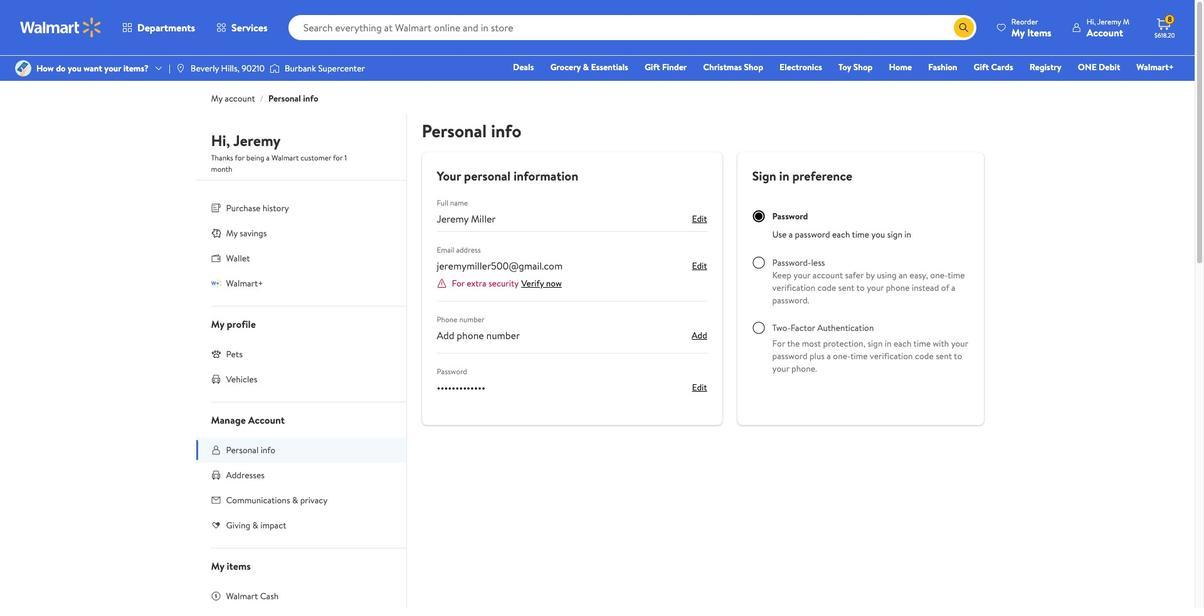 Task type: vqa. For each thing, say whether or not it's contained in the screenshot.
two-factor authentication OPTION
yes



Task type: describe. For each thing, give the bounding box(es) containing it.
want
[[84, 62, 102, 75]]

hi, jeremy thanks for being a walmart customer for 1 month
[[211, 130, 347, 174]]

0 horizontal spatial info
[[261, 444, 276, 457]]

0 vertical spatial number
[[460, 314, 485, 325]]

edit for jeremy miller
[[692, 213, 708, 225]]

security
[[489, 277, 519, 290]]

departments
[[137, 21, 195, 35]]

cash
[[260, 590, 279, 603]]

hi, jeremy m account
[[1087, 16, 1130, 39]]

for for for extra security verify now
[[452, 277, 465, 290]]

one- inside for the most protection, sign in each time with your password plus a one-time verification code sent to your phone .
[[834, 350, 851, 363]]

0 vertical spatial personal info link
[[269, 92, 318, 105]]

1 vertical spatial number
[[487, 329, 520, 343]]

an
[[899, 269, 908, 282]]

toy
[[839, 61, 852, 73]]

password-less
[[773, 257, 826, 269]]

electronics
[[780, 61, 823, 73]]

my for my items
[[211, 560, 224, 574]]

gift finder link
[[639, 60, 693, 74]]

miller
[[471, 212, 496, 226]]

shop for toy shop
[[854, 61, 873, 73]]

my savings
[[226, 227, 267, 240]]

giving
[[226, 520, 250, 532]]

savings
[[240, 227, 267, 240]]

your right want
[[104, 62, 121, 75]]

addresses link
[[196, 463, 406, 488]]

deals link
[[508, 60, 540, 74]]

hi, for thanks for being a walmart customer for 1 month
[[211, 130, 230, 151]]

3 edit button from the top
[[692, 380, 708, 395]]

sent inside keep your account safer by using an easy, one-time verification code sent to your phone instead of a password.
[[839, 282, 855, 294]]

wallet
[[226, 252, 250, 265]]

icon image for pets
[[211, 349, 221, 359]]

pets
[[226, 348, 243, 361]]

toy shop
[[839, 61, 873, 73]]

toy shop link
[[833, 60, 879, 74]]

easy,
[[910, 269, 929, 282]]

full
[[437, 198, 449, 208]]

one- inside keep your account safer by using an easy, one-time verification code sent to your phone instead of a password.
[[931, 269, 948, 282]]

1 vertical spatial walmart+
[[226, 277, 263, 290]]

electronics link
[[774, 60, 828, 74]]

burbank supercenter
[[285, 62, 365, 75]]

customer
[[301, 152, 332, 163]]

christmas shop
[[704, 61, 764, 73]]

gift finder
[[645, 61, 687, 73]]

now
[[546, 277, 562, 290]]

1 vertical spatial in
[[905, 228, 912, 241]]

one debit
[[1079, 61, 1121, 73]]

walmart image
[[20, 18, 102, 38]]

most
[[802, 338, 822, 350]]

thanks
[[211, 152, 233, 163]]

my profile
[[211, 318, 256, 331]]

purchase history
[[226, 202, 289, 215]]

password.
[[773, 294, 810, 307]]

1 horizontal spatial walmart+ link
[[1132, 60, 1180, 74]]

deals
[[513, 61, 534, 73]]

1 vertical spatial personal
[[422, 119, 487, 143]]

pets link
[[196, 342, 406, 367]]

gift for gift cards
[[974, 61, 990, 73]]

add for add
[[692, 329, 708, 342]]

gift cards link
[[969, 60, 1020, 74]]

sign inside for the most protection, sign in each time with your password plus a one-time verification code sent to your phone .
[[868, 338, 883, 350]]

my account / personal info
[[211, 92, 318, 105]]

1 for from the left
[[235, 152, 245, 163]]

your personal information
[[437, 168, 579, 184]]

code inside keep your account safer by using an easy, one-time verification code sent to your phone instead of a password.
[[818, 282, 837, 294]]

for for for the most protection, sign in each time with your password plus a one-time verification code sent to your phone .
[[773, 338, 786, 350]]

my for my profile
[[211, 318, 224, 331]]

1 vertical spatial phone
[[457, 329, 484, 343]]

0 vertical spatial account
[[225, 92, 255, 105]]

information
[[514, 168, 579, 184]]

authentication
[[818, 322, 874, 334]]

8 $618.20
[[1155, 14, 1176, 40]]

1 horizontal spatial walmart+
[[1137, 61, 1175, 73]]

giving & impact
[[226, 520, 286, 532]]

to inside for the most protection, sign in each time with your password plus a one-time verification code sent to your phone .
[[955, 350, 963, 363]]

•••••••••••••
[[437, 381, 486, 395]]

email
[[437, 245, 455, 255]]

finder
[[662, 61, 687, 73]]

items?
[[123, 62, 149, 75]]

m
[[1124, 16, 1130, 27]]

your
[[437, 168, 461, 184]]

search icon image
[[959, 23, 969, 33]]

2 horizontal spatial info
[[491, 119, 522, 143]]

& for grocery
[[583, 61, 589, 73]]

time left with
[[914, 338, 931, 350]]

0 vertical spatial password
[[773, 210, 809, 223]]

wallet link
[[196, 246, 406, 271]]

extra
[[467, 277, 487, 290]]

walmart inside walmart cash link
[[226, 590, 258, 603]]

walmart cash link
[[196, 584, 406, 609]]

my savings link
[[196, 221, 406, 246]]

full name
[[437, 198, 468, 208]]

jeremy for for
[[233, 130, 281, 151]]

gift for gift finder
[[645, 61, 660, 73]]

for extra security verify now
[[452, 277, 562, 290]]

phone inside for the most protection, sign in each time with your password plus a one-time verification code sent to your phone .
[[792, 363, 816, 375]]

home
[[889, 61, 913, 73]]

your right keep
[[794, 269, 811, 282]]

how do you want your items?
[[36, 62, 149, 75]]

departments button
[[112, 13, 206, 43]]

a right use
[[789, 228, 793, 241]]

services button
[[206, 13, 278, 43]]

 image for burbank supercenter
[[270, 62, 280, 75]]

0 vertical spatial sign
[[888, 228, 903, 241]]

& for communications
[[292, 494, 298, 507]]

fashion link
[[923, 60, 964, 74]]

code inside for the most protection, sign in each time with your password plus a one-time verification code sent to your phone .
[[916, 350, 934, 363]]

8
[[1168, 14, 1173, 25]]

Walmart Site-Wide search field
[[288, 15, 977, 40]]

the
[[788, 338, 800, 350]]

address
[[456, 245, 481, 255]]

gift cards
[[974, 61, 1014, 73]]

add phone number
[[437, 329, 520, 343]]

keep your account safer by using an easy, one-time verification code sent to your phone instead of a password.
[[773, 269, 966, 307]]

account inside hi, jeremy m account
[[1087, 25, 1124, 39]]

1 vertical spatial personal info link
[[196, 438, 406, 463]]

/
[[260, 92, 264, 105]]

walmart inside the hi, jeremy thanks for being a walmart customer for 1 month
[[272, 152, 299, 163]]

phone number
[[437, 314, 485, 325]]

icon image for my savings
[[211, 228, 221, 238]]

edit for jeremymiller500@gmail.com
[[692, 260, 708, 272]]

hills,
[[221, 62, 240, 75]]

.
[[816, 363, 818, 375]]

password-
[[773, 257, 812, 269]]

my items
[[211, 560, 251, 574]]

christmas shop link
[[698, 60, 769, 74]]

1 horizontal spatial personal
[[269, 92, 301, 105]]

use a password each time you sign in
[[773, 228, 912, 241]]

one
[[1079, 61, 1097, 73]]

add for add phone number
[[437, 329, 455, 343]]

1 horizontal spatial personal info
[[422, 119, 522, 143]]

to inside keep your account safer by using an easy, one-time verification code sent to your phone instead of a password.
[[857, 282, 865, 294]]

items
[[1028, 25, 1052, 39]]

services
[[232, 21, 268, 35]]

0 horizontal spatial account
[[248, 414, 285, 427]]

purchase history link
[[196, 196, 406, 221]]



Task type: locate. For each thing, give the bounding box(es) containing it.
my left profile
[[211, 318, 224, 331]]

&
[[583, 61, 589, 73], [292, 494, 298, 507], [253, 520, 258, 532]]

time inside keep your account safer by using an easy, one-time verification code sent to your phone instead of a password.
[[948, 269, 966, 282]]

1 horizontal spatial you
[[872, 228, 886, 241]]

1 vertical spatial icon image
[[211, 278, 221, 289]]

phone left instead
[[886, 282, 910, 294]]

1 vertical spatial info
[[491, 119, 522, 143]]

$618.20
[[1155, 31, 1176, 40]]

my inside reorder my items
[[1012, 25, 1025, 39]]

0 vertical spatial edit button
[[692, 211, 708, 227]]

1 horizontal spatial password
[[773, 210, 809, 223]]

2 vertical spatial phone
[[792, 363, 816, 375]]

essentials
[[591, 61, 629, 73]]

edit left 'password basic use a password each time you sign in' radio
[[692, 213, 708, 225]]

2 vertical spatial edit button
[[692, 380, 708, 395]]

factor
[[791, 322, 816, 334]]

1 vertical spatial personal info
[[226, 444, 276, 457]]

communications
[[226, 494, 290, 507]]

0 vertical spatial walmart+
[[1137, 61, 1175, 73]]

icon image inside pets link
[[211, 349, 221, 359]]

2 horizontal spatial &
[[583, 61, 589, 73]]

 image
[[15, 60, 31, 77], [270, 62, 280, 75]]

2 vertical spatial personal
[[226, 444, 259, 457]]

personal
[[269, 92, 301, 105], [422, 119, 487, 143], [226, 444, 259, 457]]

0 vertical spatial one-
[[931, 269, 948, 282]]

password up use
[[773, 210, 809, 223]]

my account link
[[211, 92, 255, 105]]

for left extra
[[452, 277, 465, 290]]

0 vertical spatial info
[[303, 92, 318, 105]]

 image for how do you want your items?
[[15, 60, 31, 77]]

time right instead
[[948, 269, 966, 282]]

a right of
[[952, 282, 956, 294]]

burbank
[[285, 62, 316, 75]]

1 horizontal spatial number
[[487, 329, 520, 343]]

0 horizontal spatial password
[[437, 366, 467, 377]]

privacy
[[300, 494, 328, 507]]

walmart+ down $618.20
[[1137, 61, 1175, 73]]

walmart
[[272, 152, 299, 163], [226, 590, 258, 603]]

vehicles
[[226, 373, 258, 386]]

less
[[812, 257, 826, 269]]

in inside for the most protection, sign in each time with your password plus a one-time verification code sent to your phone .
[[885, 338, 892, 350]]

0 vertical spatial account
[[1087, 25, 1124, 39]]

one-
[[931, 269, 948, 282], [834, 350, 851, 363]]

phone down phone number
[[457, 329, 484, 343]]

3 icon image from the top
[[211, 349, 221, 359]]

verify
[[522, 277, 544, 290]]

home link
[[884, 60, 918, 74]]

registry link
[[1025, 60, 1068, 74]]

1 vertical spatial sign
[[868, 338, 883, 350]]

1 horizontal spatial account
[[1087, 25, 1124, 39]]

2 edit from the top
[[692, 260, 708, 272]]

0 vertical spatial verification
[[773, 282, 816, 294]]

Password-less radio
[[753, 257, 765, 269]]

number down security
[[487, 329, 520, 343]]

hi, inside hi, jeremy m account
[[1087, 16, 1096, 27]]

edit button for jeremymiller500@gmail.com
[[692, 259, 708, 274]]

0 vertical spatial icon image
[[211, 228, 221, 238]]

for left the 1
[[333, 152, 343, 163]]

password up the less
[[795, 228, 831, 241]]

with
[[933, 338, 950, 350]]

your right with
[[952, 338, 969, 350]]

communications & privacy
[[226, 494, 328, 507]]

walmart cash
[[226, 590, 279, 603]]

0 vertical spatial for
[[452, 277, 465, 290]]

 image left 'how'
[[15, 60, 31, 77]]

account left safer
[[813, 269, 844, 282]]

1 vertical spatial jeremy
[[233, 130, 281, 151]]

2 vertical spatial jeremy
[[437, 212, 469, 226]]

2 icon image from the top
[[211, 278, 221, 289]]

2 shop from the left
[[854, 61, 873, 73]]

icon image for walmart+
[[211, 278, 221, 289]]

personal up your
[[422, 119, 487, 143]]

& inside grocery & essentials link
[[583, 61, 589, 73]]

2 gift from the left
[[974, 61, 990, 73]]

verify now button
[[519, 277, 562, 291]]

jeremy left m
[[1098, 16, 1122, 27]]

two-factor authentication
[[773, 322, 874, 334]]

a inside the hi, jeremy thanks for being a walmart customer for 1 month
[[266, 152, 270, 163]]

1 horizontal spatial shop
[[854, 61, 873, 73]]

0 horizontal spatial gift
[[645, 61, 660, 73]]

info down burbank
[[303, 92, 318, 105]]

1 vertical spatial &
[[292, 494, 298, 507]]

grocery
[[551, 61, 581, 73]]

your right safer
[[867, 282, 884, 294]]

1 edit button from the top
[[692, 211, 708, 227]]

1 horizontal spatial info
[[303, 92, 318, 105]]

walmart right being
[[272, 152, 299, 163]]

0 vertical spatial walmart
[[272, 152, 299, 163]]

 image right 90210
[[270, 62, 280, 75]]

hi, inside the hi, jeremy thanks for being a walmart customer for 1 month
[[211, 130, 230, 151]]

1 horizontal spatial jeremy
[[437, 212, 469, 226]]

verification inside keep your account safer by using an easy, one-time verification code sent to your phone instead of a password.
[[773, 282, 816, 294]]

grocery & essentials link
[[545, 60, 634, 74]]

hi, jeremy link
[[211, 130, 281, 156]]

0 horizontal spatial  image
[[15, 60, 31, 77]]

account inside keep your account safer by using an easy, one-time verification code sent to your phone instead of a password.
[[813, 269, 844, 282]]

0 vertical spatial code
[[818, 282, 837, 294]]

1 icon image from the top
[[211, 228, 221, 238]]

add
[[437, 329, 455, 343], [692, 329, 708, 342]]

addresses
[[226, 469, 265, 482]]

1 horizontal spatial account
[[813, 269, 844, 282]]

1 horizontal spatial walmart
[[272, 152, 299, 163]]

time up safer
[[853, 228, 870, 241]]

1 horizontal spatial one-
[[931, 269, 948, 282]]

2 vertical spatial in
[[885, 338, 892, 350]]

you right the do
[[68, 62, 82, 75]]

1 vertical spatial sent
[[936, 350, 953, 363]]

shop right the christmas
[[744, 61, 764, 73]]

 image
[[176, 63, 186, 73]]

one debit link
[[1073, 60, 1127, 74]]

1 vertical spatial edit button
[[692, 259, 708, 274]]

one- right easy,
[[931, 269, 948, 282]]

verification right protection,
[[870, 350, 913, 363]]

walmart+ link down my savings link
[[196, 271, 406, 296]]

0 horizontal spatial walmart+
[[226, 277, 263, 290]]

in right protection,
[[885, 338, 892, 350]]

2 horizontal spatial in
[[905, 228, 912, 241]]

personal right /
[[269, 92, 301, 105]]

1 horizontal spatial code
[[916, 350, 934, 363]]

walmart+ down wallet
[[226, 277, 263, 290]]

account up debit
[[1087, 25, 1124, 39]]

account
[[225, 92, 255, 105], [813, 269, 844, 282]]

1 horizontal spatial verification
[[870, 350, 913, 363]]

giving & impact link
[[196, 513, 406, 538]]

0 horizontal spatial personal info
[[226, 444, 276, 457]]

0 vertical spatial jeremy
[[1098, 16, 1122, 27]]

your down the at the bottom right of the page
[[773, 363, 790, 375]]

2 vertical spatial info
[[261, 444, 276, 457]]

edit
[[692, 213, 708, 225], [692, 260, 708, 272], [692, 382, 708, 394]]

a inside for the most protection, sign in each time with your password plus a one-time verification code sent to your phone .
[[827, 350, 831, 363]]

a right plus
[[827, 350, 831, 363]]

Password radio
[[753, 210, 765, 223]]

& inside giving & impact link
[[253, 520, 258, 532]]

gift left finder
[[645, 61, 660, 73]]

1 vertical spatial account
[[813, 269, 844, 282]]

personal info link down burbank
[[269, 92, 318, 105]]

profile
[[227, 318, 256, 331]]

icon image
[[211, 228, 221, 238], [211, 278, 221, 289], [211, 349, 221, 359]]

1 edit from the top
[[692, 213, 708, 225]]

number up add phone number
[[460, 314, 485, 325]]

being
[[246, 152, 264, 163]]

3 edit from the top
[[692, 382, 708, 394]]

my left savings
[[226, 227, 238, 240]]

in up an
[[905, 228, 912, 241]]

1 vertical spatial password
[[773, 350, 808, 363]]

1 horizontal spatial sign
[[888, 228, 903, 241]]

add down phone
[[437, 329, 455, 343]]

each inside for the most protection, sign in each time with your password plus a one-time verification code sent to your phone .
[[894, 338, 912, 350]]

1 gift from the left
[[645, 61, 660, 73]]

for the most protection, sign in each time with your password plus a one-time verification code sent to your phone .
[[773, 338, 969, 375]]

0 horizontal spatial phone
[[457, 329, 484, 343]]

2 horizontal spatial personal
[[422, 119, 487, 143]]

hi, for account
[[1087, 16, 1096, 27]]

for left being
[[235, 152, 245, 163]]

history
[[263, 202, 289, 215]]

add button
[[692, 328, 708, 343]]

time
[[853, 228, 870, 241], [948, 269, 966, 282], [914, 338, 931, 350], [851, 350, 868, 363]]

jeremy for account
[[1098, 16, 1122, 27]]

personal up addresses
[[226, 444, 259, 457]]

2 horizontal spatial jeremy
[[1098, 16, 1122, 27]]

& left the privacy
[[292, 494, 298, 507]]

edit button for jeremy miller
[[692, 211, 708, 227]]

0 horizontal spatial walmart+ link
[[196, 271, 406, 296]]

0 horizontal spatial you
[[68, 62, 82, 75]]

1 horizontal spatial in
[[885, 338, 892, 350]]

info up addresses
[[261, 444, 276, 457]]

icon image inside my savings link
[[211, 228, 221, 238]]

walmart left cash in the left bottom of the page
[[226, 590, 258, 603]]

1 vertical spatial edit
[[692, 260, 708, 272]]

my left items in the left bottom of the page
[[211, 560, 224, 574]]

password up "•••••••••••••"
[[437, 366, 467, 377]]

icon image up my profile
[[211, 278, 221, 289]]

hi, left m
[[1087, 16, 1096, 27]]

1 horizontal spatial sent
[[936, 350, 953, 363]]

icon image left the my savings at the top left of the page
[[211, 228, 221, 238]]

preference
[[793, 168, 853, 184]]

add left two factor authentication for the most protection, sign in each time with your password plus a one-time verification code sent to your phone option
[[692, 329, 708, 342]]

walmart+ link down $618.20
[[1132, 60, 1180, 74]]

each up safer
[[833, 228, 851, 241]]

0 horizontal spatial hi,
[[211, 130, 230, 151]]

edit button left password less keep your account safer by using an easy, one-time verification code sent to your phone instead of a password. radio
[[692, 259, 708, 274]]

1 shop from the left
[[744, 61, 764, 73]]

by
[[866, 269, 875, 282]]

edit button
[[692, 211, 708, 227], [692, 259, 708, 274], [692, 380, 708, 395]]

sent inside for the most protection, sign in each time with your password plus a one-time verification code sent to your phone .
[[936, 350, 953, 363]]

use
[[773, 228, 787, 241]]

0 horizontal spatial personal
[[226, 444, 259, 457]]

0 vertical spatial walmart+ link
[[1132, 60, 1180, 74]]

shop
[[744, 61, 764, 73], [854, 61, 873, 73]]

phone down most
[[792, 363, 816, 375]]

a inside keep your account safer by using an easy, one-time verification code sent to your phone instead of a password.
[[952, 282, 956, 294]]

for inside for the most protection, sign in each time with your password plus a one-time verification code sent to your phone .
[[773, 338, 786, 350]]

1 horizontal spatial hi,
[[1087, 16, 1096, 27]]

your
[[104, 62, 121, 75], [794, 269, 811, 282], [867, 282, 884, 294], [952, 338, 969, 350], [773, 363, 790, 375]]

1 horizontal spatial gift
[[974, 61, 990, 73]]

keep
[[773, 269, 792, 282]]

1 vertical spatial you
[[872, 228, 886, 241]]

sign up the using
[[888, 228, 903, 241]]

one- right plus
[[834, 350, 851, 363]]

0 horizontal spatial verification
[[773, 282, 816, 294]]

0 vertical spatial in
[[780, 168, 790, 184]]

hi,
[[1087, 16, 1096, 27], [211, 130, 230, 151]]

0 horizontal spatial to
[[857, 282, 865, 294]]

0 horizontal spatial &
[[253, 520, 258, 532]]

of
[[942, 282, 950, 294]]

0 horizontal spatial in
[[780, 168, 790, 184]]

my down beverly hills, 90210
[[211, 92, 223, 105]]

phone
[[437, 314, 458, 325]]

gift left cards
[[974, 61, 990, 73]]

1 horizontal spatial phone
[[792, 363, 816, 375]]

0 vertical spatial &
[[583, 61, 589, 73]]

cards
[[992, 61, 1014, 73]]

verification down password-
[[773, 282, 816, 294]]

personal info link up communications & privacy link
[[196, 438, 406, 463]]

1 vertical spatial hi,
[[211, 130, 230, 151]]

0 horizontal spatial sign
[[868, 338, 883, 350]]

2 vertical spatial edit
[[692, 382, 708, 394]]

password left plus
[[773, 350, 808, 363]]

hi, up thanks
[[211, 130, 230, 151]]

1 horizontal spatial add
[[692, 329, 708, 342]]

0 vertical spatial password
[[795, 228, 831, 241]]

jeremy inside hi, jeremy m account
[[1098, 16, 1122, 27]]

1 vertical spatial to
[[955, 350, 963, 363]]

do
[[56, 62, 66, 75]]

time down authentication
[[851, 350, 868, 363]]

shop for christmas shop
[[744, 61, 764, 73]]

month
[[211, 164, 233, 174]]

safer
[[846, 269, 864, 282]]

personal info up personal
[[422, 119, 522, 143]]

Two-Factor Authentication radio
[[753, 322, 765, 334]]

personal info up addresses
[[226, 444, 276, 457]]

in right sign
[[780, 168, 790, 184]]

0 vertical spatial personal info
[[422, 119, 522, 143]]

icon image inside walmart+ link
[[211, 278, 221, 289]]

my for my account / personal info
[[211, 92, 223, 105]]

Search search field
[[288, 15, 977, 40]]

edit down add 'button'
[[692, 382, 708, 394]]

account right manage
[[248, 414, 285, 427]]

name
[[450, 198, 468, 208]]

2 for from the left
[[333, 152, 343, 163]]

& right the giving
[[253, 520, 258, 532]]

1 horizontal spatial  image
[[270, 62, 280, 75]]

purchase
[[226, 202, 261, 215]]

edit button down add 'button'
[[692, 380, 708, 395]]

0 vertical spatial to
[[857, 282, 865, 294]]

0 horizontal spatial number
[[460, 314, 485, 325]]

1 vertical spatial walmart
[[226, 590, 258, 603]]

0 vertical spatial sent
[[839, 282, 855, 294]]

my left items
[[1012, 25, 1025, 39]]

90210
[[242, 62, 265, 75]]

two-
[[773, 322, 791, 334]]

my for my savings
[[226, 227, 238, 240]]

using
[[877, 269, 897, 282]]

password
[[773, 210, 809, 223], [437, 366, 467, 377]]

1 vertical spatial each
[[894, 338, 912, 350]]

each left with
[[894, 338, 912, 350]]

account
[[1087, 25, 1124, 39], [248, 414, 285, 427]]

0 horizontal spatial add
[[437, 329, 455, 343]]

jeremy down full name
[[437, 212, 469, 226]]

edit left password less keep your account safer by using an easy, one-time verification code sent to your phone instead of a password. radio
[[692, 260, 708, 272]]

in
[[780, 168, 790, 184], [905, 228, 912, 241], [885, 338, 892, 350]]

jeremy up being
[[233, 130, 281, 151]]

christmas
[[704, 61, 742, 73]]

& for giving
[[253, 520, 258, 532]]

you up by at the top
[[872, 228, 886, 241]]

2 horizontal spatial phone
[[886, 282, 910, 294]]

& right grocery
[[583, 61, 589, 73]]

vehicles link
[[196, 367, 406, 392]]

1 vertical spatial for
[[773, 338, 786, 350]]

items
[[227, 560, 251, 574]]

1 horizontal spatial &
[[292, 494, 298, 507]]

2 vertical spatial &
[[253, 520, 258, 532]]

1 horizontal spatial each
[[894, 338, 912, 350]]

& inside communications & privacy link
[[292, 494, 298, 507]]

account left /
[[225, 92, 255, 105]]

personal
[[464, 168, 511, 184]]

verification inside for the most protection, sign in each time with your password plus a one-time verification code sent to your phone .
[[870, 350, 913, 363]]

1 horizontal spatial to
[[955, 350, 963, 363]]

0 vertical spatial phone
[[886, 282, 910, 294]]

jeremy inside the hi, jeremy thanks for being a walmart customer for 1 month
[[233, 130, 281, 151]]

0 horizontal spatial one-
[[834, 350, 851, 363]]

to right with
[[955, 350, 963, 363]]

0 horizontal spatial code
[[818, 282, 837, 294]]

phone inside keep your account safer by using an easy, one-time verification code sent to your phone instead of a password.
[[886, 282, 910, 294]]

shop right the toy
[[854, 61, 873, 73]]

0 horizontal spatial jeremy
[[233, 130, 281, 151]]

info up your personal information
[[491, 119, 522, 143]]

0 vertical spatial you
[[68, 62, 82, 75]]

a
[[266, 152, 270, 163], [789, 228, 793, 241], [952, 282, 956, 294], [827, 350, 831, 363]]

2 edit button from the top
[[692, 259, 708, 274]]

0 vertical spatial each
[[833, 228, 851, 241]]

a right being
[[266, 152, 270, 163]]

icon image left pets
[[211, 349, 221, 359]]

password inside for the most protection, sign in each time with your password plus a one-time verification code sent to your phone .
[[773, 350, 808, 363]]

for left the at the bottom right of the page
[[773, 338, 786, 350]]

sign right protection,
[[868, 338, 883, 350]]

edit button left 'password basic use a password each time you sign in' radio
[[692, 211, 708, 227]]

to left by at the top
[[857, 282, 865, 294]]

sent
[[839, 282, 855, 294], [936, 350, 953, 363]]

debit
[[1099, 61, 1121, 73]]

for
[[452, 277, 465, 290], [773, 338, 786, 350]]



